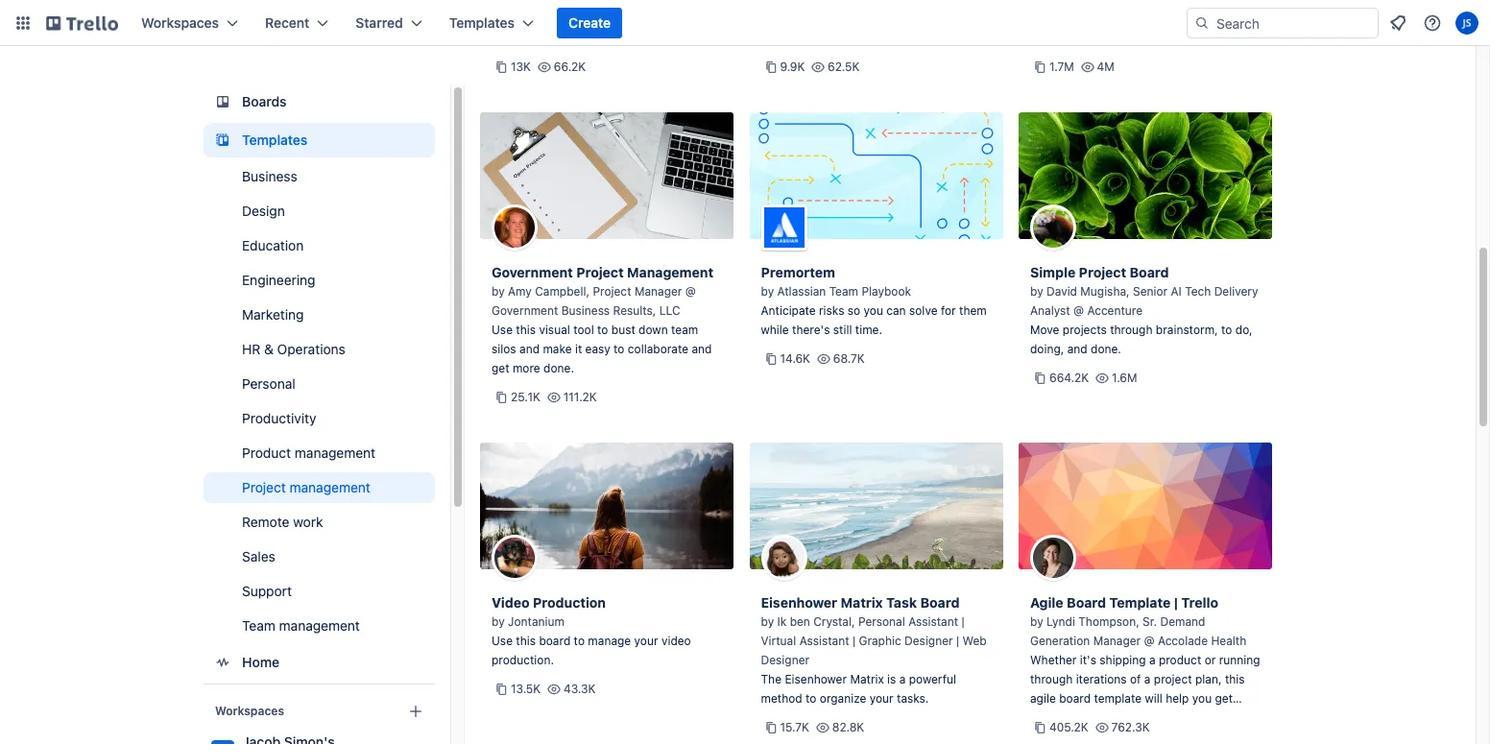 Task type: vqa. For each thing, say whether or not it's contained in the screenshot.


Task type: locate. For each thing, give the bounding box(es) containing it.
them
[[959, 303, 987, 318]]

0 vertical spatial government
[[492, 264, 573, 280]]

2 horizontal spatial project
[[1154, 672, 1192, 687]]

0 vertical spatial you
[[864, 303, 883, 318]]

your
[[518, 12, 542, 26], [634, 634, 658, 648], [870, 691, 894, 706]]

there's
[[792, 323, 830, 337]]

1 horizontal spatial manager
[[1093, 634, 1141, 648]]

through down whether
[[1030, 672, 1073, 687]]

this right 'using'
[[692, 12, 712, 26]]

0 horizontal spatial template
[[1030, 12, 1078, 26]]

management down productivity link
[[295, 445, 376, 461]]

trello up demand at bottom
[[1181, 594, 1219, 611]]

your left video
[[634, 634, 658, 648]]

of inside the agile board template | trello by lyndi thompson, sr. demand generation manager @ accolade health whether it's shipping a product or running through iterations of a project plan, this agile board template will help you get things done.
[[1130, 672, 1141, 687]]

basic
[[1144, 31, 1173, 45]]

1 vertical spatial manager
[[1093, 634, 1141, 648]]

1 vertical spatial business
[[561, 303, 610, 318]]

management up big
[[1148, 0, 1219, 7]]

15.7k
[[780, 720, 810, 735]]

0 horizontal spatial of
[[915, 12, 926, 26]]

hr & operations link
[[204, 334, 435, 365]]

0 vertical spatial done.
[[1091, 342, 1122, 356]]

assistant down the task
[[909, 615, 958, 629]]

get
[[1030, 0, 1050, 7]]

board inside 'eisenhower matrix task board by ik ben crystal, personal assistant | virtual assistant | graphic designer | web designer the eisenhower matrix is a powerful method to organize your tasks.'
[[920, 594, 960, 611]]

get
[[492, 361, 509, 375], [1215, 691, 1233, 706]]

templates up 13k
[[449, 14, 515, 31]]

1 horizontal spatial of
[[1130, 672, 1141, 687]]

project up remote
[[242, 479, 286, 496]]

business up design
[[242, 168, 297, 184]]

this up the production.
[[516, 634, 536, 648]]

keep
[[761, 12, 788, 26]]

0 vertical spatial get
[[492, 361, 509, 375]]

project for in
[[572, 12, 610, 26]]

0 vertical spatial personal
[[242, 375, 296, 392]]

project up start
[[1107, 0, 1145, 7]]

do,
[[1236, 323, 1253, 337]]

home image
[[211, 651, 234, 674]]

business inside 'link'
[[242, 168, 297, 184]]

0 horizontal spatial your
[[518, 12, 542, 26]]

template
[[1030, 12, 1078, 26], [1094, 691, 1142, 706]]

government up amy
[[492, 264, 573, 280]]

2 vertical spatial project
[[1154, 672, 1192, 687]]

to left do,
[[1222, 323, 1233, 337]]

1 vertical spatial you
[[1193, 691, 1212, 706]]

&
[[264, 341, 274, 357]]

board image
[[211, 90, 234, 113]]

@ inside simple project board by david mugisha, senior ai tech delivery analyst @ accenture move projects through brainstorm, to do, doing, and done.
[[1074, 303, 1084, 318]]

template
[[1110, 594, 1171, 611]]

through down accenture on the right top
[[1110, 323, 1153, 337]]

0 vertical spatial business
[[242, 168, 297, 184]]

a inside get the trello project management template and start turning big dreams into bigger results with a basic structured workflow designed for teams of any size.
[[1134, 31, 1141, 45]]

project up results,
[[593, 284, 631, 299]]

get inside the agile board template | trello by lyndi thompson, sr. demand generation manager @ accolade health whether it's shipping a product or running through iterations of a project plan, this agile board template will help you get things done.
[[1215, 691, 1233, 706]]

by inside video production by jontanium use this board to manage your video production.
[[492, 615, 505, 629]]

government down amy
[[492, 303, 558, 318]]

by up anticipate at the right top of the page
[[761, 284, 774, 299]]

0 horizontal spatial designer
[[761, 653, 810, 667]]

1 vertical spatial designer
[[761, 653, 810, 667]]

by up analyst
[[1030, 284, 1044, 299]]

agile
[[1030, 691, 1056, 706]]

business inside government project management by amy campbell, project manager @ government business results, llc use this visual tool to bust down team silos and make it easy to collaborate and get more done.
[[561, 303, 610, 318]]

trello right in
[[626, 12, 656, 26]]

1 horizontal spatial template
[[1094, 691, 1142, 706]]

@ down sr.
[[1144, 634, 1155, 648]]

management
[[577, 31, 648, 45], [627, 264, 714, 280]]

1 horizontal spatial board
[[1059, 691, 1091, 706]]

amy campbell, project manager @ government business results, llc image
[[492, 205, 538, 251]]

templates down boards
[[242, 132, 308, 148]]

0 horizontal spatial manager
[[635, 284, 682, 299]]

0 vertical spatial team
[[829, 284, 859, 299]]

template down the
[[1030, 12, 1078, 26]]

0 vertical spatial project
[[1107, 0, 1145, 7]]

for left them
[[941, 303, 956, 318]]

campbell,
[[535, 284, 590, 299]]

project left in
[[572, 12, 610, 26]]

your up the kanban
[[518, 12, 542, 26]]

1 vertical spatial management
[[627, 264, 714, 280]]

this inside video production by jontanium use this board to manage your video production.
[[516, 634, 536, 648]]

management up llc
[[627, 264, 714, 280]]

1 horizontal spatial board
[[1067, 594, 1106, 611]]

1 vertical spatial for
[[1136, 50, 1151, 64]]

business up tool in the top of the page
[[561, 303, 610, 318]]

amy
[[508, 284, 532, 299]]

0 vertical spatial trello
[[1074, 0, 1104, 7]]

0 vertical spatial board
[[539, 634, 571, 648]]

workspaces down home
[[215, 704, 284, 718]]

results
[[1069, 31, 1105, 45]]

llc
[[660, 303, 681, 318]]

of inside get the trello project management template and start turning big dreams into bigger results with a basic structured workflow designed for teams of any size.
[[1190, 50, 1201, 64]]

eisenhower up the organize
[[785, 672, 847, 687]]

thompson,
[[1079, 615, 1140, 629]]

2 horizontal spatial of
[[1190, 50, 1201, 64]]

0 vertical spatial templates
[[449, 14, 515, 31]]

and
[[1081, 12, 1102, 26], [520, 342, 540, 356], [692, 342, 712, 356], [1068, 342, 1088, 356]]

shipping
[[1100, 653, 1146, 667]]

your inside plan your next project in trello using this kanban project management board.
[[518, 12, 542, 26]]

project inside get the trello project management template and start turning big dreams into bigger results with a basic structured workflow designed for teams of any size.
[[1107, 0, 1145, 7]]

board inside video production by jontanium use this board to manage your video production.
[[539, 634, 571, 648]]

1 vertical spatial team
[[242, 617, 275, 634]]

government
[[492, 264, 573, 280], [492, 303, 558, 318]]

board up '405.2k'
[[1059, 691, 1091, 706]]

1 horizontal spatial you
[[1193, 691, 1212, 706]]

| up web on the bottom of the page
[[962, 615, 965, 629]]

1 horizontal spatial personal
[[858, 615, 905, 629]]

for inside get the trello project management template and start turning big dreams into bigger results with a basic structured workflow designed for teams of any size.
[[1136, 50, 1151, 64]]

for right plans
[[962, 12, 977, 26]]

template down the "iterations"
[[1094, 691, 1142, 706]]

and up results
[[1081, 12, 1102, 26]]

@ up team
[[685, 284, 696, 299]]

you right the so
[[864, 303, 883, 318]]

0 vertical spatial management
[[577, 31, 648, 45]]

to inside simple project board by david mugisha, senior ai tech delivery analyst @ accenture move projects through brainstorm, to do, doing, and done.
[[1222, 323, 1233, 337]]

personal up 'graphic'
[[858, 615, 905, 629]]

2 horizontal spatial trello
[[1181, 594, 1219, 611]]

0 vertical spatial your
[[518, 12, 542, 26]]

1 vertical spatial workspaces
[[215, 704, 284, 718]]

done. down make
[[544, 361, 574, 375]]

2 horizontal spatial your
[[870, 691, 894, 706]]

0 vertical spatial manager
[[635, 284, 682, 299]]

1 vertical spatial government
[[492, 303, 558, 318]]

for
[[962, 12, 977, 26], [1136, 50, 1151, 64], [941, 303, 956, 318]]

0 horizontal spatial through
[[1030, 672, 1073, 687]]

0 horizontal spatial board
[[539, 634, 571, 648]]

time.
[[855, 323, 883, 337]]

0 horizontal spatial team
[[242, 617, 275, 634]]

templates button
[[438, 8, 546, 38]]

done.
[[1091, 342, 1122, 356], [544, 361, 574, 375], [1067, 711, 1098, 725]]

create a workspace image
[[404, 700, 427, 723]]

solve
[[909, 303, 938, 318]]

2 vertical spatial of
[[1130, 672, 1141, 687]]

2 government from the top
[[492, 303, 558, 318]]

done. inside the agile board template | trello by lyndi thompson, sr. demand generation manager @ accolade health whether it's shipping a product or running through iterations of a project plan, this agile board template will help you get things done.
[[1067, 711, 1098, 725]]

your down is
[[870, 691, 894, 706]]

done. right things
[[1067, 711, 1098, 725]]

assistant down crystal,
[[800, 634, 849, 648]]

by left ik
[[761, 615, 774, 629]]

1 horizontal spatial designer
[[905, 634, 953, 648]]

open information menu image
[[1423, 13, 1442, 33]]

templates inside dropdown button
[[449, 14, 515, 31]]

1 vertical spatial through
[[1030, 672, 1073, 687]]

1 horizontal spatial get
[[1215, 691, 1233, 706]]

project up mugisha,
[[1079, 264, 1127, 280]]

4m
[[1097, 60, 1115, 74]]

of down shipping at the right bottom of the page
[[1130, 672, 1141, 687]]

this inside government project management by amy campbell, project manager @ government business results, llc use this visual tool to bust down team silos and make it easy to collaborate and get more done.
[[516, 323, 536, 337]]

business
[[242, 168, 297, 184], [561, 303, 610, 318]]

trello right the
[[1074, 0, 1104, 7]]

1 vertical spatial use
[[492, 634, 513, 648]]

workspaces up board image
[[141, 14, 219, 31]]

you inside the agile board template | trello by lyndi thompson, sr. demand generation manager @ accolade health whether it's shipping a product or running through iterations of a project plan, this agile board template will help you get things done.
[[1193, 691, 1212, 706]]

2 use from the top
[[492, 634, 513, 648]]

done. inside simple project board by david mugisha, senior ai tech delivery analyst @ accenture move projects through brainstorm, to do, doing, and done.
[[1091, 342, 1122, 356]]

0 vertical spatial of
[[915, 12, 926, 26]]

still
[[833, 323, 852, 337]]

2 horizontal spatial board
[[1130, 264, 1169, 280]]

matrix up crystal,
[[841, 594, 883, 611]]

board right the task
[[920, 594, 960, 611]]

| left 'graphic'
[[853, 634, 856, 648]]

1 vertical spatial @
[[1074, 303, 1084, 318]]

through
[[1110, 323, 1153, 337], [1030, 672, 1073, 687]]

get down silos
[[492, 361, 509, 375]]

0 horizontal spatial project
[[572, 12, 610, 26]]

0 horizontal spatial get
[[492, 361, 509, 375]]

you inside premortem by atlassian team playbook anticipate risks so you can solve for them while there's still time.
[[864, 303, 883, 318]]

running
[[1219, 653, 1260, 667]]

board up senior on the right of page
[[1130, 264, 1169, 280]]

management down support link
[[279, 617, 360, 634]]

matrix left is
[[850, 672, 884, 687]]

board up thompson,
[[1067, 594, 1106, 611]]

management
[[1148, 0, 1219, 7], [295, 445, 376, 461], [290, 479, 370, 496], [279, 617, 360, 634]]

use up the production.
[[492, 634, 513, 648]]

1 vertical spatial templates
[[242, 132, 308, 148]]

designer up powerful
[[905, 634, 953, 648]]

eisenhower up ben
[[761, 594, 838, 611]]

| inside the agile board template | trello by lyndi thompson, sr. demand generation manager @ accolade health whether it's shipping a product or running through iterations of a project plan, this agile board template will help you get things done.
[[1174, 594, 1178, 611]]

use
[[492, 323, 513, 337], [492, 634, 513, 648]]

@ inside government project management by amy campbell, project manager @ government business results, llc use this visual tool to bust down team silos and make it easy to collaborate and get more done.
[[685, 284, 696, 299]]

by left amy
[[492, 284, 505, 299]]

1 horizontal spatial for
[[962, 12, 977, 26]]

to left manage
[[574, 634, 585, 648]]

1 use from the top
[[492, 323, 513, 337]]

0 vertical spatial designer
[[905, 634, 953, 648]]

board inside the agile board template | trello by lyndi thompson, sr. demand generation manager @ accolade health whether it's shipping a product or running through iterations of a project plan, this agile board template will help you get things done.
[[1059, 691, 1091, 706]]

1 vertical spatial board
[[1059, 691, 1091, 706]]

1 vertical spatial template
[[1094, 691, 1142, 706]]

starred
[[356, 14, 403, 31]]

of left any in the right of the page
[[1190, 50, 1201, 64]]

0 horizontal spatial you
[[864, 303, 883, 318]]

anticipate
[[761, 303, 816, 318]]

back to home image
[[46, 8, 118, 38]]

you down plan,
[[1193, 691, 1212, 706]]

0 horizontal spatial for
[[941, 303, 956, 318]]

of left plans
[[915, 12, 926, 26]]

template inside the agile board template | trello by lyndi thompson, sr. demand generation manager @ accolade health whether it's shipping a product or running through iterations of a project plan, this agile board template will help you get things done.
[[1094, 691, 1142, 706]]

designer down virtual
[[761, 653, 810, 667]]

management down in
[[577, 31, 648, 45]]

use up silos
[[492, 323, 513, 337]]

get down plan,
[[1215, 691, 1233, 706]]

1 horizontal spatial team
[[829, 284, 859, 299]]

1 horizontal spatial project
[[1107, 0, 1145, 7]]

| up demand at bottom
[[1174, 594, 1178, 611]]

generation
[[1030, 634, 1090, 648]]

kanban
[[492, 31, 532, 45]]

done. down projects
[[1091, 342, 1122, 356]]

1 horizontal spatial templates
[[449, 14, 515, 31]]

personal down &
[[242, 375, 296, 392]]

manager up llc
[[635, 284, 682, 299]]

82.8k
[[832, 720, 865, 735]]

0 vertical spatial @
[[685, 284, 696, 299]]

workspaces button
[[130, 8, 250, 38]]

team down support
[[242, 617, 275, 634]]

1 vertical spatial your
[[634, 634, 658, 648]]

board down jontanium
[[539, 634, 571, 648]]

get the trello project management template and start turning big dreams into bigger results with a basic structured workflow designed for teams of any size.
[[1030, 0, 1259, 64]]

ai
[[1171, 284, 1182, 299]]

management for team management
[[279, 617, 360, 634]]

team up the so
[[829, 284, 859, 299]]

tech
[[1185, 284, 1211, 299]]

1 vertical spatial assistant
[[800, 634, 849, 648]]

by
[[492, 284, 505, 299], [761, 284, 774, 299], [1030, 284, 1044, 299], [492, 615, 505, 629], [761, 615, 774, 629], [1030, 615, 1044, 629]]

1 vertical spatial done.
[[544, 361, 574, 375]]

1 horizontal spatial business
[[561, 303, 610, 318]]

for down basic
[[1136, 50, 1151, 64]]

manager up shipping at the right bottom of the page
[[1093, 634, 1141, 648]]

1 vertical spatial trello
[[626, 12, 656, 26]]

0 vertical spatial matrix
[[841, 594, 883, 611]]

a right with on the right top of page
[[1134, 31, 1141, 45]]

to right method
[[806, 691, 817, 706]]

0 vertical spatial through
[[1110, 323, 1153, 337]]

and down projects
[[1068, 342, 1088, 356]]

2 vertical spatial your
[[870, 691, 894, 706]]

| left web on the bottom of the page
[[956, 634, 959, 648]]

management down product management link at the left bottom of page
[[290, 479, 370, 496]]

government project management by amy campbell, project manager @ government business results, llc use this visual tool to bust down team silos and make it easy to collaborate and get more done.
[[492, 264, 714, 375]]

board
[[539, 634, 571, 648], [1059, 691, 1091, 706]]

remote
[[242, 514, 290, 530]]

easy
[[585, 342, 611, 356]]

by down agile on the bottom right
[[1030, 615, 1044, 629]]

0 horizontal spatial business
[[242, 168, 297, 184]]

any
[[1205, 50, 1224, 64]]

product management
[[242, 445, 376, 461]]

0 vertical spatial workspaces
[[141, 14, 219, 31]]

matrix
[[841, 594, 883, 611], [850, 672, 884, 687]]

project inside simple project board by david mugisha, senior ai tech delivery analyst @ accenture move projects through brainstorm, to do, doing, and done.
[[1079, 264, 1127, 280]]

1 horizontal spatial your
[[634, 634, 658, 648]]

project up help
[[1154, 672, 1192, 687]]

manage
[[588, 634, 631, 648]]

9.9k
[[780, 60, 805, 74]]

templates
[[449, 14, 515, 31], [242, 132, 308, 148]]

david mugisha, senior ai tech delivery analyst @ accenture image
[[1030, 205, 1077, 251]]

1 horizontal spatial trello
[[1074, 0, 1104, 7]]

0 horizontal spatial trello
[[626, 12, 656, 26]]

1.6m
[[1112, 371, 1137, 385]]

use inside government project management by amy campbell, project manager @ government business results, llc use this visual tool to bust down team silos and make it easy to collaborate and get more done.
[[492, 323, 513, 337]]

2 vertical spatial for
[[941, 303, 956, 318]]

2 horizontal spatial for
[[1136, 50, 1151, 64]]

can
[[887, 303, 906, 318]]

and up more
[[520, 342, 540, 356]]

recent
[[265, 14, 310, 31]]

premortem by atlassian team playbook anticipate risks so you can solve for them while there's still time.
[[761, 264, 987, 337]]

0 vertical spatial for
[[962, 12, 977, 26]]

1 vertical spatial personal
[[858, 615, 905, 629]]

0 vertical spatial use
[[492, 323, 513, 337]]

sr.
[[1143, 615, 1157, 629]]

2 vertical spatial done.
[[1067, 711, 1098, 725]]

2 vertical spatial @
[[1144, 634, 1155, 648]]

a right is
[[900, 672, 906, 687]]

bigger
[[1030, 31, 1065, 45]]

1 vertical spatial of
[[1190, 50, 1201, 64]]

playbook
[[862, 284, 911, 299]]

brainstorm,
[[1156, 323, 1218, 337]]

this down running
[[1225, 672, 1245, 687]]

@ up projects
[[1074, 303, 1084, 318]]

by down video
[[492, 615, 505, 629]]

project down next
[[536, 31, 574, 45]]

bust
[[612, 323, 636, 337]]

this inside plan your next project in trello using this kanban project management board.
[[692, 12, 712, 26]]

project inside plan your next project in trello using this kanban project management board.
[[572, 12, 610, 26]]

lyndi
[[1047, 615, 1075, 629]]

home link
[[204, 645, 435, 680]]

sites.
[[787, 31, 816, 45]]

marketing
[[242, 306, 304, 323]]

by inside premortem by atlassian team playbook anticipate risks so you can solve for them while there's still time.
[[761, 284, 774, 299]]

education link
[[204, 230, 435, 261]]

0 vertical spatial template
[[1030, 12, 1078, 26]]

1 horizontal spatial through
[[1110, 323, 1153, 337]]

workspaces inside popup button
[[141, 14, 219, 31]]

@
[[685, 284, 696, 299], [1074, 303, 1084, 318], [1144, 634, 1155, 648]]

demand
[[1161, 615, 1206, 629]]

accolade
[[1158, 634, 1208, 648]]

primary element
[[0, 0, 1490, 46]]

2 horizontal spatial @
[[1144, 634, 1155, 648]]

0 vertical spatial assistant
[[909, 615, 958, 629]]

1 vertical spatial project
[[572, 12, 610, 26]]

2 vertical spatial trello
[[1181, 594, 1219, 611]]

1 horizontal spatial @
[[1074, 303, 1084, 318]]

0 horizontal spatial @
[[685, 284, 696, 299]]

board.
[[651, 31, 686, 45]]

this left visual
[[516, 323, 536, 337]]

1 vertical spatial get
[[1215, 691, 1233, 706]]

a left product
[[1149, 653, 1156, 667]]

using
[[659, 12, 689, 26]]



Task type: describe. For each thing, give the bounding box(es) containing it.
1 horizontal spatial assistant
[[909, 615, 958, 629]]

work
[[293, 514, 323, 530]]

doing,
[[1030, 342, 1064, 356]]

0 vertical spatial eisenhower
[[761, 594, 838, 611]]

template board image
[[211, 129, 234, 152]]

simple project board by david mugisha, senior ai tech delivery analyst @ accenture move projects through brainstorm, to do, doing, and done.
[[1030, 264, 1259, 356]]

manager inside government project management by amy campbell, project manager @ government business results, llc use this visual tool to bust down team silos and make it easy to collaborate and get more done.
[[635, 284, 682, 299]]

to right tool in the top of the page
[[597, 323, 608, 337]]

apprised
[[864, 12, 912, 26]]

method
[[761, 691, 803, 706]]

projects
[[1063, 323, 1107, 337]]

1 government from the top
[[492, 264, 573, 280]]

111.2k
[[563, 390, 597, 404]]

sales link
[[204, 542, 435, 572]]

project management link
[[204, 472, 435, 503]]

ben
[[790, 615, 810, 629]]

turning
[[1133, 12, 1172, 26]]

for inside keep stakeholders apprised of plans for new sites.
[[962, 12, 977, 26]]

0 horizontal spatial personal
[[242, 375, 296, 392]]

team management link
[[204, 611, 435, 642]]

product
[[242, 445, 291, 461]]

hr
[[242, 341, 260, 357]]

your inside 'eisenhower matrix task board by ik ben crystal, personal assistant | virtual assistant | graphic designer | web designer the eisenhower matrix is a powerful method to organize your tasks.'
[[870, 691, 894, 706]]

or
[[1205, 653, 1216, 667]]

results,
[[613, 303, 656, 318]]

1 vertical spatial matrix
[[850, 672, 884, 687]]

project management
[[242, 479, 370, 496]]

by inside the agile board template | trello by lyndi thompson, sr. demand generation manager @ accolade health whether it's shipping a product or running through iterations of a project plan, this agile board template will help you get things done.
[[1030, 615, 1044, 629]]

product management link
[[204, 438, 435, 469]]

lyndi thompson, sr. demand generation manager @ accolade health image
[[1030, 535, 1077, 581]]

use inside video production by jontanium use this board to manage your video production.
[[492, 634, 513, 648]]

manager inside the agile board template | trello by lyndi thompson, sr. demand generation manager @ accolade health whether it's shipping a product or running through iterations of a project plan, this agile board template will help you get things done.
[[1093, 634, 1141, 648]]

for inside premortem by atlassian team playbook anticipate risks so you can solve for them while there's still time.
[[941, 303, 956, 318]]

management inside government project management by amy campbell, project manager @ government business results, llc use this visual tool to bust down team silos and make it easy to collaborate and get more done.
[[627, 264, 714, 280]]

762.3k
[[1112, 720, 1150, 735]]

support
[[242, 583, 292, 599]]

health
[[1211, 634, 1247, 648]]

silos
[[492, 342, 516, 356]]

make
[[543, 342, 572, 356]]

virtual
[[761, 634, 796, 648]]

to inside video production by jontanium use this board to manage your video production.
[[574, 634, 585, 648]]

agile board template | trello by lyndi thompson, sr. demand generation manager @ accolade health whether it's shipping a product or running through iterations of a project plan, this agile board template will help you get things done.
[[1030, 594, 1260, 725]]

Search field
[[1210, 9, 1378, 37]]

by inside simple project board by david mugisha, senior ai tech delivery analyst @ accenture move projects through brainstorm, to do, doing, and done.
[[1030, 284, 1044, 299]]

done. inside government project management by amy campbell, project manager @ government business results, llc use this visual tool to bust down team silos and make it easy to collaborate and get more done.
[[544, 361, 574, 375]]

trello inside plan your next project in trello using this kanban project management board.
[[626, 12, 656, 26]]

home
[[242, 654, 280, 670]]

sales
[[242, 548, 275, 565]]

it's
[[1080, 653, 1097, 667]]

jontanium
[[508, 615, 565, 629]]

operations
[[277, 341, 346, 357]]

collaborate
[[628, 342, 689, 356]]

the
[[761, 672, 782, 687]]

to down bust
[[614, 342, 625, 356]]

plan,
[[1196, 672, 1222, 687]]

things
[[1030, 711, 1064, 725]]

search image
[[1195, 15, 1210, 31]]

template inside get the trello project management template and start turning big dreams into bigger results with a basic structured workflow designed for teams of any size.
[[1030, 12, 1078, 26]]

project up the campbell,
[[576, 264, 624, 280]]

product
[[1159, 653, 1202, 667]]

to inside 'eisenhower matrix task board by ik ben crystal, personal assistant | virtual assistant | graphic designer | web designer the eisenhower matrix is a powerful method to organize your tasks.'
[[806, 691, 817, 706]]

through inside the agile board template | trello by lyndi thompson, sr. demand generation manager @ accolade health whether it's shipping a product or running through iterations of a project plan, this agile board template will help you get things done.
[[1030, 672, 1073, 687]]

13.5k
[[511, 682, 541, 696]]

iterations
[[1076, 672, 1127, 687]]

mugisha,
[[1081, 284, 1130, 299]]

visual
[[539, 323, 570, 337]]

boards
[[242, 93, 287, 109]]

by inside 'eisenhower matrix task board by ik ben crystal, personal assistant | virtual assistant | graphic designer | web designer the eisenhower matrix is a powerful method to organize your tasks.'
[[761, 615, 774, 629]]

atlassian
[[777, 284, 826, 299]]

a up will
[[1145, 672, 1151, 687]]

new
[[761, 31, 783, 45]]

so
[[848, 303, 861, 318]]

down
[[639, 323, 668, 337]]

with
[[1108, 31, 1131, 45]]

and inside get the trello project management template and start turning big dreams into bigger results with a basic structured workflow designed for teams of any size.
[[1081, 12, 1102, 26]]

hr & operations
[[242, 341, 346, 357]]

keep stakeholders apprised of plans for new sites.
[[761, 12, 977, 45]]

board inside simple project board by david mugisha, senior ai tech delivery analyst @ accenture move projects through brainstorm, to do, doing, and done.
[[1130, 264, 1169, 280]]

help
[[1166, 691, 1189, 706]]

and down team
[[692, 342, 712, 356]]

atlassian team playbook image
[[761, 205, 807, 251]]

move
[[1030, 323, 1060, 337]]

68.7k
[[833, 351, 865, 366]]

personal inside 'eisenhower matrix task board by ik ben crystal, personal assistant | virtual assistant | graphic designer | web designer the eisenhower matrix is a powerful method to organize your tasks.'
[[858, 615, 905, 629]]

a inside 'eisenhower matrix task board by ik ben crystal, personal assistant | virtual assistant | graphic designer | web designer the eisenhower matrix is a powerful method to organize your tasks.'
[[900, 672, 906, 687]]

engineering link
[[204, 265, 435, 296]]

management inside get the trello project management template and start turning big dreams into bigger results with a basic structured workflow designed for teams of any size.
[[1148, 0, 1219, 7]]

0 notifications image
[[1387, 12, 1410, 35]]

project for management
[[1107, 0, 1145, 7]]

by inside government project management by amy campbell, project manager @ government business results, llc use this visual tool to bust down team silos and make it easy to collaborate and get more done.
[[492, 284, 505, 299]]

simple
[[1030, 264, 1076, 280]]

senior
[[1133, 284, 1168, 299]]

risks
[[819, 303, 845, 318]]

david
[[1047, 284, 1077, 299]]

and inside simple project board by david mugisha, senior ai tech delivery analyst @ accenture move projects through brainstorm, to do, doing, and done.
[[1068, 342, 1088, 356]]

1 vertical spatial eisenhower
[[785, 672, 847, 687]]

14.6k
[[780, 351, 811, 366]]

management for product management
[[295, 445, 376, 461]]

management inside plan your next project in trello using this kanban project management board.
[[577, 31, 648, 45]]

jontanium image
[[492, 535, 538, 581]]

eisenhower matrix task board by ik ben crystal, personal assistant | virtual assistant | graphic designer | web designer the eisenhower matrix is a powerful method to organize your tasks.
[[761, 594, 987, 706]]

engineering
[[242, 272, 315, 288]]

your inside video production by jontanium use this board to manage your video production.
[[634, 634, 658, 648]]

43.3k
[[564, 682, 596, 696]]

team inside premortem by atlassian team playbook anticipate risks so you can solve for them while there's still time.
[[829, 284, 859, 299]]

664.2k
[[1050, 371, 1089, 385]]

video
[[662, 634, 691, 648]]

personal link
[[204, 369, 435, 400]]

through inside simple project board by david mugisha, senior ai tech delivery analyst @ accenture move projects through brainstorm, to do, doing, and done.
[[1110, 323, 1153, 337]]

support link
[[204, 576, 435, 607]]

business link
[[204, 161, 435, 192]]

more
[[513, 361, 540, 375]]

production
[[533, 594, 606, 611]]

productivity link
[[204, 403, 435, 434]]

project inside the agile board template | trello by lyndi thompson, sr. demand generation manager @ accolade health whether it's shipping a product or running through iterations of a project plan, this agile board template will help you get things done.
[[1154, 672, 1192, 687]]

productivity
[[242, 410, 316, 426]]

board inside the agile board template | trello by lyndi thompson, sr. demand generation manager @ accolade health whether it's shipping a product or running through iterations of a project plan, this agile board template will help you get things done.
[[1067, 594, 1106, 611]]

trello inside get the trello project management template and start turning big dreams into bigger results with a basic structured workflow designed for teams of any size.
[[1074, 0, 1104, 7]]

25.1k
[[511, 390, 541, 404]]

0 horizontal spatial templates
[[242, 132, 308, 148]]

jacob simon (jacobsimon16) image
[[1456, 12, 1479, 35]]

the
[[1053, 0, 1071, 7]]

tasks.
[[897, 691, 929, 706]]

size.
[[1227, 50, 1252, 64]]

this inside the agile board template | trello by lyndi thompson, sr. demand generation manager @ accolade health whether it's shipping a product or running through iterations of a project plan, this agile board template will help you get things done.
[[1225, 672, 1245, 687]]

next
[[545, 12, 569, 26]]

get inside government project management by amy campbell, project manager @ government business results, llc use this visual tool to bust down team silos and make it easy to collaborate and get more done.
[[492, 361, 509, 375]]

plan your next project in trello using this kanban project management board.
[[492, 12, 712, 45]]

project inside plan your next project in trello using this kanban project management board.
[[536, 31, 574, 45]]

ik ben crystal, personal assistant | virtual assistant | graphic designer | web designer image
[[761, 535, 807, 581]]

management for project management
[[290, 479, 370, 496]]

1.7m
[[1050, 60, 1074, 74]]

web
[[963, 634, 987, 648]]

stakeholders
[[792, 12, 861, 26]]

production.
[[492, 653, 554, 667]]

whether
[[1030, 653, 1077, 667]]

@ inside the agile board template | trello by lyndi thompson, sr. demand generation manager @ accolade health whether it's shipping a product or running through iterations of a project plan, this agile board template will help you get things done.
[[1144, 634, 1155, 648]]

dreams
[[1195, 12, 1236, 26]]

of inside keep stakeholders apprised of plans for new sites.
[[915, 12, 926, 26]]

organize
[[820, 691, 867, 706]]

ik
[[777, 615, 787, 629]]

team
[[671, 323, 698, 337]]

trello inside the agile board template | trello by lyndi thompson, sr. demand generation manager @ accolade health whether it's shipping a product or running through iterations of a project plan, this agile board template will help you get things done.
[[1181, 594, 1219, 611]]



